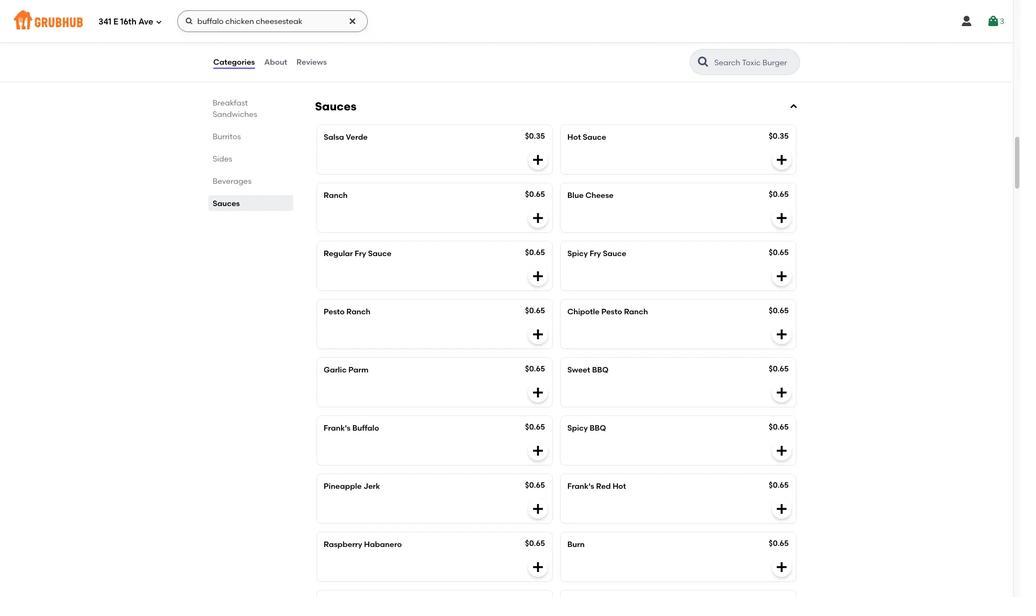 Task type: locate. For each thing, give the bounding box(es) containing it.
ave
[[138, 17, 153, 27]]

about button
[[264, 42, 288, 82]]

sauces tab
[[213, 198, 289, 209]]

0 vertical spatial sauces
[[315, 100, 357, 114]]

hot
[[568, 133, 581, 142], [613, 482, 626, 491]]

0 vertical spatial spicy
[[568, 249, 588, 258]]

svg image
[[987, 15, 1000, 28], [185, 17, 194, 26], [348, 17, 357, 26], [532, 154, 545, 167], [532, 212, 545, 225], [776, 212, 789, 225], [532, 270, 545, 283], [532, 328, 545, 341], [532, 386, 545, 400], [776, 386, 789, 400], [532, 445, 545, 458], [532, 561, 545, 574]]

$0.35
[[525, 131, 545, 141], [769, 131, 789, 141]]

regular
[[324, 249, 353, 258]]

1 horizontal spatial frank's
[[568, 482, 595, 491]]

svg image for ranch
[[532, 212, 545, 225]]

3 button
[[987, 11, 1005, 31]]

oz
[[388, 14, 398, 23]]

spicy fry sauce
[[568, 249, 627, 258]]

svg image inside 3 button
[[987, 15, 1000, 28]]

0 vertical spatial frank's
[[324, 424, 351, 433]]

$0.65
[[525, 190, 545, 199], [769, 190, 789, 199], [525, 248, 545, 257], [769, 248, 789, 257], [525, 306, 545, 315], [769, 306, 789, 315], [525, 364, 545, 374], [769, 364, 789, 374], [525, 423, 545, 432], [769, 423, 789, 432], [525, 481, 545, 490], [769, 481, 789, 490], [525, 539, 545, 548], [769, 539, 789, 548]]

0 horizontal spatial pesto
[[324, 307, 345, 317]]

regular fry sauce
[[324, 249, 392, 258]]

$0.65 for burn
[[769, 539, 789, 548]]

sauces up salsa at the left top of page
[[315, 100, 357, 114]]

0 horizontal spatial hot
[[568, 133, 581, 142]]

0 horizontal spatial $0.35
[[525, 131, 545, 141]]

ranch
[[324, 191, 348, 200], [347, 307, 371, 317], [624, 307, 648, 317]]

svg image for frank's red hot
[[776, 503, 789, 516]]

sauces inside button
[[315, 100, 357, 114]]

main navigation navigation
[[0, 0, 1013, 42]]

chipotle pesto ranch
[[568, 307, 648, 317]]

hot right "red"
[[613, 482, 626, 491]]

fry for regular
[[355, 249, 366, 258]]

2 fry from the left
[[590, 249, 601, 258]]

frank's
[[324, 424, 351, 433], [568, 482, 595, 491]]

svg image for pesto ranch
[[532, 328, 545, 341]]

sauce for spicy fry sauce
[[603, 249, 627, 258]]

svg image inside sauces button
[[790, 102, 798, 111]]

chipotle
[[568, 307, 600, 317]]

svg image for garlic parm
[[532, 386, 545, 400]]

bbq
[[592, 365, 609, 375], [590, 424, 606, 433]]

1 $0.35 from the left
[[525, 131, 545, 141]]

sauce
[[583, 133, 606, 142], [368, 249, 392, 258], [603, 249, 627, 258]]

$0.65 for frank's buffalo
[[525, 423, 545, 432]]

1 vertical spatial frank's
[[568, 482, 595, 491]]

frank's for frank's red hot
[[568, 482, 595, 491]]

0 horizontal spatial sauces
[[213, 199, 240, 208]]

spicy for spicy fry sauce
[[568, 249, 588, 258]]

1 vertical spatial bbq
[[590, 424, 606, 433]]

salsa verde
[[324, 133, 368, 142]]

1 horizontal spatial pesto
[[602, 307, 623, 317]]

frank's left buffalo
[[324, 424, 351, 433]]

svg image for pineapple jerk
[[532, 503, 545, 516]]

garlic
[[324, 365, 347, 375]]

pesto
[[324, 307, 345, 317], [602, 307, 623, 317]]

fry for spicy
[[590, 249, 601, 258]]

sauces inside tab
[[213, 199, 240, 208]]

fry
[[355, 249, 366, 258], [590, 249, 601, 258]]

1 horizontal spatial $0.35
[[769, 131, 789, 141]]

svg image for burn
[[776, 561, 789, 574]]

svg image for chipotle pesto ranch
[[776, 328, 789, 341]]

categories
[[213, 57, 255, 67]]

$0.65 for chipotle pesto ranch
[[769, 306, 789, 315]]

2 $0.35 from the left
[[769, 131, 789, 141]]

burritos
[[213, 132, 241, 141]]

svg image
[[960, 15, 974, 28], [156, 19, 162, 25], [790, 102, 798, 111], [776, 154, 789, 167], [776, 270, 789, 283], [776, 328, 789, 341], [776, 445, 789, 458], [532, 503, 545, 516], [776, 503, 789, 516], [776, 561, 789, 574]]

svg image for sweet bbq
[[776, 386, 789, 400]]

0 vertical spatial hot
[[568, 133, 581, 142]]

frank's left "red"
[[568, 482, 595, 491]]

svg image for spicy bbq
[[776, 445, 789, 458]]

dasani water 20 oz button
[[317, 7, 552, 77]]

sweet
[[568, 365, 591, 375]]

pesto ranch
[[324, 307, 371, 317]]

0 horizontal spatial fry
[[355, 249, 366, 258]]

1 vertical spatial hot
[[613, 482, 626, 491]]

hot down sauces button
[[568, 133, 581, 142]]

$0.65 for pineapple jerk
[[525, 481, 545, 490]]

1 spicy from the top
[[568, 249, 588, 258]]

e
[[113, 17, 118, 27]]

sauces down the beverages
[[213, 199, 240, 208]]

1 pesto from the left
[[324, 307, 345, 317]]

pineapple jerk
[[324, 482, 380, 491]]

svg image for regular fry sauce
[[532, 270, 545, 283]]

sauce for regular fry sauce
[[368, 249, 392, 258]]

$0.35 for hot sauce
[[769, 131, 789, 141]]

sauces
[[315, 100, 357, 114], [213, 199, 240, 208]]

beverages
[[213, 176, 252, 186]]

2 spicy from the top
[[568, 424, 588, 433]]

1 horizontal spatial sauces
[[315, 100, 357, 114]]

$0.65 for blue cheese
[[769, 190, 789, 199]]

1 vertical spatial sauces
[[213, 199, 240, 208]]

0 vertical spatial bbq
[[592, 365, 609, 375]]

1 vertical spatial spicy
[[568, 424, 588, 433]]

svg image for raspberry habanero
[[532, 561, 545, 574]]

sweet bbq
[[568, 365, 609, 375]]

red
[[596, 482, 611, 491]]

0 horizontal spatial frank's
[[324, 424, 351, 433]]

frank's red hot
[[568, 482, 626, 491]]

1 horizontal spatial fry
[[590, 249, 601, 258]]

1 fry from the left
[[355, 249, 366, 258]]

svg image for blue cheese
[[776, 212, 789, 225]]

cheese
[[586, 191, 614, 200]]

blue cheese
[[568, 191, 614, 200]]

spicy
[[568, 249, 588, 258], [568, 424, 588, 433]]

parm
[[349, 365, 369, 375]]



Task type: describe. For each thing, give the bounding box(es) containing it.
$0.65 for frank's red hot
[[769, 481, 789, 490]]

sides tab
[[213, 153, 289, 164]]

breakfast sandwiches
[[213, 98, 257, 119]]

3
[[1000, 17, 1005, 26]]

$0.65 for raspberry habanero
[[525, 539, 545, 548]]

hot sauce
[[568, 133, 606, 142]]

beverages tab
[[213, 175, 289, 187]]

Search for food, convenience, alcohol... search field
[[177, 10, 368, 32]]

16th
[[120, 17, 136, 27]]

spicy bbq
[[568, 424, 606, 433]]

$0.65 for garlic parm
[[525, 364, 545, 374]]

341 e 16th ave
[[99, 17, 153, 27]]

water
[[352, 14, 375, 23]]

bbq for spicy bbq
[[590, 424, 606, 433]]

reviews button
[[296, 42, 327, 82]]

search icon image
[[697, 56, 710, 69]]

frank's buffalo
[[324, 424, 379, 433]]

spicy for spicy bbq
[[568, 424, 588, 433]]

dasani
[[324, 14, 350, 23]]

$0.65 for pesto ranch
[[525, 306, 545, 315]]

pineapple
[[324, 482, 362, 491]]

$0.35 for salsa verde
[[525, 131, 545, 141]]

categories button
[[213, 42, 256, 82]]

raspberry habanero
[[324, 540, 402, 549]]

salsa
[[324, 133, 344, 142]]

Search Toxic Burger search field
[[713, 57, 797, 67]]

341
[[99, 17, 112, 27]]

habanero
[[364, 540, 402, 549]]

svg image for salsa verde
[[532, 154, 545, 167]]

svg image for frank's buffalo
[[532, 445, 545, 458]]

jerk
[[364, 482, 380, 491]]

$0.65 for spicy fry sauce
[[769, 248, 789, 257]]

20
[[377, 14, 386, 23]]

1 horizontal spatial hot
[[613, 482, 626, 491]]

svg image for hot sauce
[[776, 154, 789, 167]]

2 pesto from the left
[[602, 307, 623, 317]]

buffalo
[[353, 424, 379, 433]]

svg image for spicy fry sauce
[[776, 270, 789, 283]]

garlic parm
[[324, 365, 369, 375]]

bbq for sweet bbq
[[592, 365, 609, 375]]

reviews
[[297, 57, 327, 67]]

$0.65 for ranch
[[525, 190, 545, 199]]

$0.65 for sweet bbq
[[769, 364, 789, 374]]

breakfast sandwiches tab
[[213, 97, 289, 120]]

blue
[[568, 191, 584, 200]]

sides
[[213, 154, 232, 163]]

burn
[[568, 540, 585, 549]]

dasani water 20 oz image
[[471, 7, 552, 77]]

burritos tab
[[213, 131, 289, 142]]

sandwiches
[[213, 109, 257, 119]]

verde
[[346, 133, 368, 142]]

breakfast
[[213, 98, 248, 107]]

$0.65 for spicy bbq
[[769, 423, 789, 432]]

sauces button
[[313, 99, 801, 114]]

raspberry
[[324, 540, 362, 549]]

about
[[264, 57, 287, 67]]

$0.65 for regular fry sauce
[[525, 248, 545, 257]]

frank's for frank's buffalo
[[324, 424, 351, 433]]

dasani water 20 oz
[[324, 14, 398, 23]]



Task type: vqa. For each thing, say whether or not it's contained in the screenshot.
Croissant related to Chocolate Croissant
no



